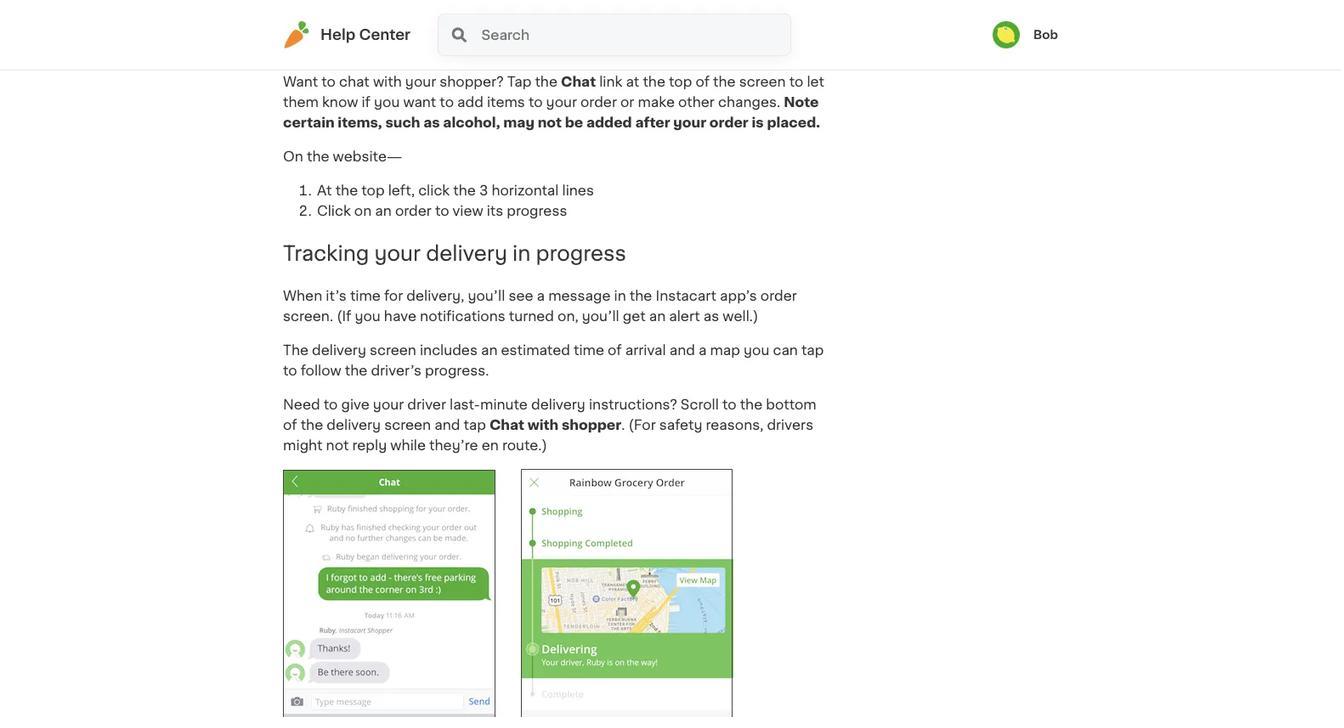 Task type: locate. For each thing, give the bounding box(es) containing it.
screen
[[739, 75, 786, 88], [370, 343, 416, 357], [384, 418, 431, 432]]

1 vertical spatial and
[[435, 418, 460, 432]]

the up get
[[630, 289, 652, 303]]

you'll up the notifications in the left top of the page
[[468, 289, 505, 303]]

0 horizontal spatial time
[[350, 289, 381, 303]]

delivery
[[426, 243, 507, 264], [312, 343, 366, 357], [531, 398, 586, 411], [327, 418, 381, 432]]

1 vertical spatial time
[[574, 343, 604, 357]]

0 vertical spatial in
[[513, 243, 531, 264]]

the up make
[[643, 75, 666, 88]]

time inside "when it's time for delivery, you'll see a message in the instacart app's order screen. (if you have notifications turned on, you'll get an alert as well.)"
[[350, 289, 381, 303]]

view
[[453, 204, 483, 218]]

want
[[403, 95, 436, 109]]

and down alert
[[670, 343, 695, 357]]

0 horizontal spatial top
[[362, 184, 385, 197]]

2 horizontal spatial an
[[649, 309, 666, 323]]

0 vertical spatial with
[[373, 75, 402, 88]]

0 vertical spatial as
[[424, 116, 440, 129]]

as right alert
[[704, 309, 719, 323]]

an right get
[[649, 309, 666, 323]]

the up give at the left bottom
[[345, 364, 368, 377]]

progress
[[507, 204, 567, 218], [536, 243, 627, 264]]

screen up driver's
[[370, 343, 416, 357]]

time down on,
[[574, 343, 604, 357]]

1 vertical spatial as
[[704, 309, 719, 323]]

0 horizontal spatial you'll
[[468, 289, 505, 303]]

1 vertical spatial in
[[614, 289, 626, 303]]

as
[[424, 116, 440, 129], [704, 309, 719, 323]]

them
[[283, 95, 319, 109]]

top inside link at the top of the screen to let them know if you want to add items to your order or make other changes.
[[669, 75, 692, 88]]

0 vertical spatial chat
[[561, 75, 596, 88]]

screen up changes.
[[739, 75, 786, 88]]

screen inside link at the top of the screen to let them know if you want to add items to your order or make other changes.
[[739, 75, 786, 88]]

0 horizontal spatial tap
[[464, 418, 486, 432]]

order inside "when it's time for delivery, you'll see a message in the instacart app's order screen. (if you have notifications turned on, you'll get an alert as well.)"
[[761, 289, 797, 303]]

you'll
[[468, 289, 505, 303], [582, 309, 619, 323]]

message
[[548, 289, 611, 303]]

order down changes.
[[710, 116, 749, 129]]

to left give at the left bottom
[[324, 398, 338, 411]]

top up other at the right top of page
[[669, 75, 692, 88]]

0 horizontal spatial with
[[373, 75, 402, 88]]

with
[[373, 75, 402, 88], [528, 418, 559, 432]]

your down other at the right top of page
[[674, 116, 707, 129]]

as inside note certain items, such as alcohol, may not be added after your order is placed.
[[424, 116, 440, 129]]

as inside "when it's time for delivery, you'll see a message in the instacart app's order screen. (if you have notifications turned on, you'll get an alert as well.)"
[[704, 309, 719, 323]]

scroll
[[681, 398, 719, 411]]

tap right can at right
[[802, 343, 824, 357]]

delivery up follow
[[312, 343, 366, 357]]

a left map
[[699, 343, 707, 357]]

shopper
[[562, 418, 622, 432]]

tap
[[507, 75, 532, 88]]

of down need at bottom
[[283, 418, 297, 432]]

0 vertical spatial you
[[374, 95, 400, 109]]

1 horizontal spatial of
[[608, 343, 622, 357]]

order inside note certain items, such as alcohol, may not be added after your order is placed.
[[710, 116, 749, 129]]

time left for
[[350, 289, 381, 303]]

to down the
[[283, 364, 297, 377]]

the up might
[[301, 418, 323, 432]]

the
[[535, 75, 558, 88], [643, 75, 666, 88], [713, 75, 736, 88], [307, 150, 329, 163], [335, 184, 358, 197], [453, 184, 476, 197], [630, 289, 652, 303], [345, 364, 368, 377], [740, 398, 763, 411], [301, 418, 323, 432]]

1 horizontal spatial and
[[670, 343, 695, 357]]

0 horizontal spatial an
[[375, 204, 392, 218]]

chat left link
[[561, 75, 596, 88]]

and up they're
[[435, 418, 460, 432]]

can
[[773, 343, 798, 357]]

the up reasons,
[[740, 398, 763, 411]]

2 vertical spatial screen
[[384, 418, 431, 432]]

order right app's
[[761, 289, 797, 303]]

and
[[670, 343, 695, 357], [435, 418, 460, 432]]

0 vertical spatial time
[[350, 289, 381, 303]]

chat
[[561, 75, 596, 88], [490, 418, 525, 432]]

you
[[374, 95, 400, 109], [355, 309, 381, 323], [744, 343, 770, 357]]

3
[[479, 184, 488, 197]]

with up route.)
[[528, 418, 559, 432]]

click
[[418, 184, 450, 197]]

1 horizontal spatial an
[[481, 343, 498, 357]]

want
[[283, 75, 318, 88]]

tap down last-
[[464, 418, 486, 432]]

you right if
[[374, 95, 400, 109]]

an inside the delivery screen includes an estimated time of arrival and a map you can tap to follow the driver's progress.
[[481, 343, 498, 357]]

the right tap
[[535, 75, 558, 88]]

a right see
[[537, 289, 545, 303]]

to up 'know'
[[322, 75, 336, 88]]

reply
[[352, 439, 387, 452]]

progress down horizontal
[[507, 204, 567, 218]]

1 horizontal spatial as
[[704, 309, 719, 323]]

0 vertical spatial screen
[[739, 75, 786, 88]]

screen.
[[283, 309, 333, 323]]

not left reply
[[326, 439, 349, 452]]

an up the "progress."
[[481, 343, 498, 357]]

top up on
[[362, 184, 385, 197]]

0 vertical spatial an
[[375, 204, 392, 218]]

1 vertical spatial chat
[[490, 418, 525, 432]]

1 horizontal spatial you'll
[[582, 309, 619, 323]]

chat down minute
[[490, 418, 525, 432]]

1 vertical spatial you
[[355, 309, 381, 323]]

order up added
[[581, 95, 617, 109]]

of up other at the right top of page
[[696, 75, 710, 88]]

want to chat with your shopper? tap the chat
[[283, 75, 596, 88]]

delivery inside the delivery screen includes an estimated time of arrival and a map you can tap to follow the driver's progress.
[[312, 343, 366, 357]]

your
[[405, 75, 436, 88], [546, 95, 577, 109], [674, 116, 707, 129], [374, 243, 421, 264], [373, 398, 404, 411]]

1 horizontal spatial tap
[[802, 343, 824, 357]]

a
[[537, 289, 545, 303], [699, 343, 707, 357]]

your up be at the left of page
[[546, 95, 577, 109]]

delivery up chat with shopper
[[531, 398, 586, 411]]

tap inside need to give your driver last-minute delivery instructions? scroll to the bottom of the delivery screen and tap
[[464, 418, 486, 432]]

2 vertical spatial an
[[481, 343, 498, 357]]

of left arrival
[[608, 343, 622, 357]]

well.)
[[723, 309, 759, 323]]

you inside "when it's time for delivery, you'll see a message in the instacart app's order screen. (if you have notifications turned on, you'll get an alert as well.)"
[[355, 309, 381, 323]]

in inside "when it's time for delivery, you'll see a message in the instacart app's order screen. (if you have notifications turned on, you'll get an alert as well.)"
[[614, 289, 626, 303]]

1 vertical spatial screen
[[370, 343, 416, 357]]

1 horizontal spatial top
[[669, 75, 692, 88]]

tap inside the delivery screen includes an estimated time of arrival and a map you can tap to follow the driver's progress.
[[802, 343, 824, 357]]

bob
[[1034, 29, 1058, 41]]

0 horizontal spatial a
[[537, 289, 545, 303]]

to inside the delivery screen includes an estimated time of arrival and a map you can tap to follow the driver's progress.
[[283, 364, 297, 377]]

follow
[[301, 364, 341, 377]]

you inside link at the top of the screen to let them know if you want to add items to your order or make other changes.
[[374, 95, 400, 109]]

as down want
[[424, 116, 440, 129]]

to up reasons,
[[723, 398, 737, 411]]

make
[[638, 95, 675, 109]]

horizontal
[[492, 184, 559, 197]]

not inside . (for safety reasons, drivers might not reply while they're en route.)
[[326, 439, 349, 452]]

an
[[375, 204, 392, 218], [649, 309, 666, 323], [481, 343, 498, 357]]

instacart
[[656, 289, 717, 303]]

progress up message
[[536, 243, 627, 264]]

you inside the delivery screen includes an estimated time of arrival and a map you can tap to follow the driver's progress.
[[744, 343, 770, 357]]

1 vertical spatial not
[[326, 439, 349, 452]]

certain
[[283, 116, 335, 129]]

or
[[621, 95, 635, 109]]

top inside at the top left, click the 3 horizontal lines click on an order to view its progress
[[362, 184, 385, 197]]

the
[[283, 343, 309, 357]]

0 vertical spatial tap
[[802, 343, 824, 357]]

0 vertical spatial you'll
[[468, 289, 505, 303]]

1 vertical spatial tap
[[464, 418, 486, 432]]

you right (if
[[355, 309, 381, 323]]

in up get
[[614, 289, 626, 303]]

bottom
[[766, 398, 817, 411]]

placed.
[[767, 116, 820, 129]]

0 vertical spatial progress
[[507, 204, 567, 218]]

2 vertical spatial of
[[283, 418, 297, 432]]

in
[[513, 243, 531, 264], [614, 289, 626, 303]]

the delivery screen includes an estimated time of arrival and a map you can tap to follow the driver's progress.
[[283, 343, 824, 377]]

an right on
[[375, 204, 392, 218]]

1 vertical spatial with
[[528, 418, 559, 432]]

order
[[581, 95, 617, 109], [710, 116, 749, 129], [395, 204, 432, 218], [761, 289, 797, 303]]

0 vertical spatial a
[[537, 289, 545, 303]]

1 vertical spatial a
[[699, 343, 707, 357]]

to down click
[[435, 204, 449, 218]]

let
[[807, 75, 825, 88]]

of inside the delivery screen includes an estimated time of arrival and a map you can tap to follow the driver's progress.
[[608, 343, 622, 357]]

help center
[[320, 28, 411, 42]]

alert
[[669, 309, 700, 323]]

you left can at right
[[744, 343, 770, 357]]

0 horizontal spatial and
[[435, 418, 460, 432]]

have
[[384, 309, 417, 323]]

order inside link at the top of the screen to let them know if you want to add items to your order or make other changes.
[[581, 95, 617, 109]]

2 horizontal spatial of
[[696, 75, 710, 88]]

top
[[669, 75, 692, 88], [362, 184, 385, 197]]

0 horizontal spatial as
[[424, 116, 440, 129]]

1 vertical spatial of
[[608, 343, 622, 357]]

0 vertical spatial top
[[669, 75, 692, 88]]

other
[[678, 95, 715, 109]]

1 vertical spatial an
[[649, 309, 666, 323]]

0 vertical spatial and
[[670, 343, 695, 357]]

1 horizontal spatial not
[[538, 116, 562, 129]]

screen up while
[[384, 418, 431, 432]]

your inside note certain items, such as alcohol, may not be added after your order is placed.
[[674, 116, 707, 129]]

with right chat
[[373, 75, 402, 88]]

Search search field
[[480, 14, 791, 55]]

know
[[322, 95, 358, 109]]

0 horizontal spatial chat
[[490, 418, 525, 432]]

give
[[341, 398, 370, 411]]

. (for safety reasons, drivers might not reply while they're en route.)
[[283, 418, 814, 452]]

driver's
[[371, 364, 422, 377]]

in up see
[[513, 243, 531, 264]]

the inside "when it's time for delivery, you'll see a message in the instacart app's order screen. (if you have notifications turned on, you'll get an alert as well.)"
[[630, 289, 652, 303]]

of
[[696, 75, 710, 88], [608, 343, 622, 357], [283, 418, 297, 432]]

bob link
[[993, 21, 1058, 48]]

0 vertical spatial not
[[538, 116, 562, 129]]

your inside link at the top of the screen to let them know if you want to add items to your order or make other changes.
[[546, 95, 577, 109]]

not left be at the left of page
[[538, 116, 562, 129]]

1 horizontal spatial time
[[574, 343, 604, 357]]

tracking
[[283, 243, 369, 264]]

the inside the delivery screen includes an estimated time of arrival and a map you can tap to follow the driver's progress.
[[345, 364, 368, 377]]

1 vertical spatial top
[[362, 184, 385, 197]]

0 horizontal spatial of
[[283, 418, 297, 432]]

1 horizontal spatial with
[[528, 418, 559, 432]]

order down left,
[[395, 204, 432, 218]]

to left the let
[[790, 75, 804, 88]]

you'll down message
[[582, 309, 619, 323]]

items
[[487, 95, 525, 109]]

your right give at the left bottom
[[373, 398, 404, 411]]

0 vertical spatial of
[[696, 75, 710, 88]]

when
[[283, 289, 322, 303]]

time
[[350, 289, 381, 303], [574, 343, 604, 357]]

1 horizontal spatial in
[[614, 289, 626, 303]]

after
[[635, 116, 670, 129]]

2 vertical spatial you
[[744, 343, 770, 357]]

to
[[322, 75, 336, 88], [790, 75, 804, 88], [440, 95, 454, 109], [529, 95, 543, 109], [435, 204, 449, 218], [283, 364, 297, 377], [324, 398, 338, 411], [723, 398, 737, 411]]

1 horizontal spatial a
[[699, 343, 707, 357]]

0 horizontal spatial not
[[326, 439, 349, 452]]



Task type: describe. For each thing, give the bounding box(es) containing it.
1 horizontal spatial chat
[[561, 75, 596, 88]]

order inside at the top left, click the 3 horizontal lines click on an order to view its progress
[[395, 204, 432, 218]]

chat with shopper
[[490, 418, 622, 432]]

note
[[784, 95, 819, 109]]

instacart image
[[283, 21, 310, 48]]

need to give your driver last-minute delivery instructions? scroll to the bottom of the delivery screen and tap
[[283, 398, 817, 432]]

shopper?
[[440, 75, 504, 88]]

to down tap
[[529, 95, 543, 109]]

at
[[626, 75, 640, 88]]

you for add
[[374, 95, 400, 109]]

help
[[320, 28, 356, 42]]

add
[[457, 95, 484, 109]]

the up changes.
[[713, 75, 736, 88]]

time inside the delivery screen includes an estimated time of arrival and a map you can tap to follow the driver's progress.
[[574, 343, 604, 357]]

click
[[317, 204, 351, 218]]

your up want
[[405, 75, 436, 88]]

map
[[710, 343, 740, 357]]

driver
[[407, 398, 446, 411]]

center
[[359, 28, 411, 42]]

1 vertical spatial progress
[[536, 243, 627, 264]]

on
[[354, 204, 372, 218]]

last-
[[450, 398, 480, 411]]

to down want to chat with your shopper? tap the chat on the top left of page
[[440, 95, 454, 109]]

notifications
[[420, 309, 506, 323]]

added
[[587, 116, 632, 129]]

arrival
[[625, 343, 666, 357]]

when it's time for delivery, you'll see a message in the instacart app's order screen. (if you have notifications turned on, you'll get an alert as well.)
[[283, 289, 797, 323]]

user avatar image
[[993, 21, 1020, 48]]

progress inside at the top left, click the 3 horizontal lines click on an order to view its progress
[[507, 204, 567, 218]]

may
[[503, 116, 535, 129]]

on the website—
[[283, 150, 402, 163]]

not inside note certain items, such as alcohol, may not be added after your order is placed.
[[538, 116, 562, 129]]

drivers
[[767, 418, 814, 432]]

turned
[[509, 309, 554, 323]]

its
[[487, 204, 503, 218]]

need
[[283, 398, 320, 411]]

the right on
[[307, 150, 329, 163]]

link
[[600, 75, 623, 88]]

on,
[[558, 309, 579, 323]]

to inside at the top left, click the 3 horizontal lines click on an order to view its progress
[[435, 204, 449, 218]]

if
[[362, 95, 371, 109]]

route.)
[[502, 439, 547, 452]]

includes
[[420, 343, 478, 357]]

items,
[[338, 116, 382, 129]]

and inside the delivery screen includes an estimated time of arrival and a map you can tap to follow the driver's progress.
[[670, 343, 695, 357]]

a inside "when it's time for delivery, you'll see a message in the instacart app's order screen. (if you have notifications turned on, you'll get an alert as well.)"
[[537, 289, 545, 303]]

screen inside the delivery screen includes an estimated time of arrival and a map you can tap to follow the driver's progress.
[[370, 343, 416, 357]]

chat
[[339, 75, 370, 88]]

en
[[482, 439, 499, 452]]

at
[[317, 184, 332, 197]]

the left 3
[[453, 184, 476, 197]]

delivery down give at the left bottom
[[327, 418, 381, 432]]

and inside need to give your driver last-minute delivery instructions? scroll to the bottom of the delivery screen and tap
[[435, 418, 460, 432]]

it's
[[326, 289, 347, 303]]

.
[[622, 418, 625, 432]]

help center link
[[283, 21, 411, 48]]

for
[[384, 289, 403, 303]]

while
[[390, 439, 426, 452]]

get
[[623, 309, 646, 323]]

(for
[[629, 418, 656, 432]]

at the top left, click the 3 horizontal lines click on an order to view its progress
[[317, 184, 594, 218]]

changes.
[[718, 95, 781, 109]]

of inside need to give your driver last-minute delivery instructions? scroll to the bottom of the delivery screen and tap
[[283, 418, 297, 432]]

of inside link at the top of the screen to let them know if you want to add items to your order or make other changes.
[[696, 75, 710, 88]]

0 horizontal spatial in
[[513, 243, 531, 264]]

website—
[[333, 150, 402, 163]]

be
[[565, 116, 583, 129]]

minute
[[480, 398, 528, 411]]

screen inside need to give your driver last-minute delivery instructions? scroll to the bottom of the delivery screen and tap
[[384, 418, 431, 432]]

your inside need to give your driver last-minute delivery instructions? scroll to the bottom of the delivery screen and tap
[[373, 398, 404, 411]]

lines
[[562, 184, 594, 197]]

delivery down view
[[426, 243, 507, 264]]

on
[[283, 150, 303, 163]]

alcohol,
[[443, 116, 500, 129]]

instructions?
[[589, 398, 677, 411]]

the right at
[[335, 184, 358, 197]]

tracking your delivery in progress
[[283, 243, 627, 264]]

link at the top of the screen to let them know if you want to add items to your order or make other changes.
[[283, 75, 825, 109]]

progress.
[[425, 364, 489, 377]]

is
[[752, 116, 764, 129]]

estimated
[[501, 343, 570, 357]]

app's
[[720, 289, 757, 303]]

note certain items, such as alcohol, may not be added after your order is placed.
[[283, 95, 820, 129]]

delivery,
[[407, 289, 464, 303]]

see
[[509, 289, 533, 303]]

1 vertical spatial you'll
[[582, 309, 619, 323]]

a inside the delivery screen includes an estimated time of arrival and a map you can tap to follow the driver's progress.
[[699, 343, 707, 357]]

reasons,
[[706, 418, 764, 432]]

an inside at the top left, click the 3 horizontal lines click on an order to view its progress
[[375, 204, 392, 218]]

(if
[[337, 309, 351, 323]]

your up for
[[374, 243, 421, 264]]

left,
[[388, 184, 415, 197]]

an inside "when it's time for delivery, you'll see a message in the instacart app's order screen. (if you have notifications turned on, you'll get an alert as well.)"
[[649, 309, 666, 323]]

you for to
[[744, 343, 770, 357]]

might
[[283, 439, 323, 452]]

they're
[[429, 439, 478, 452]]



Task type: vqa. For each thing, say whether or not it's contained in the screenshot.
DEALS on the left of page
no



